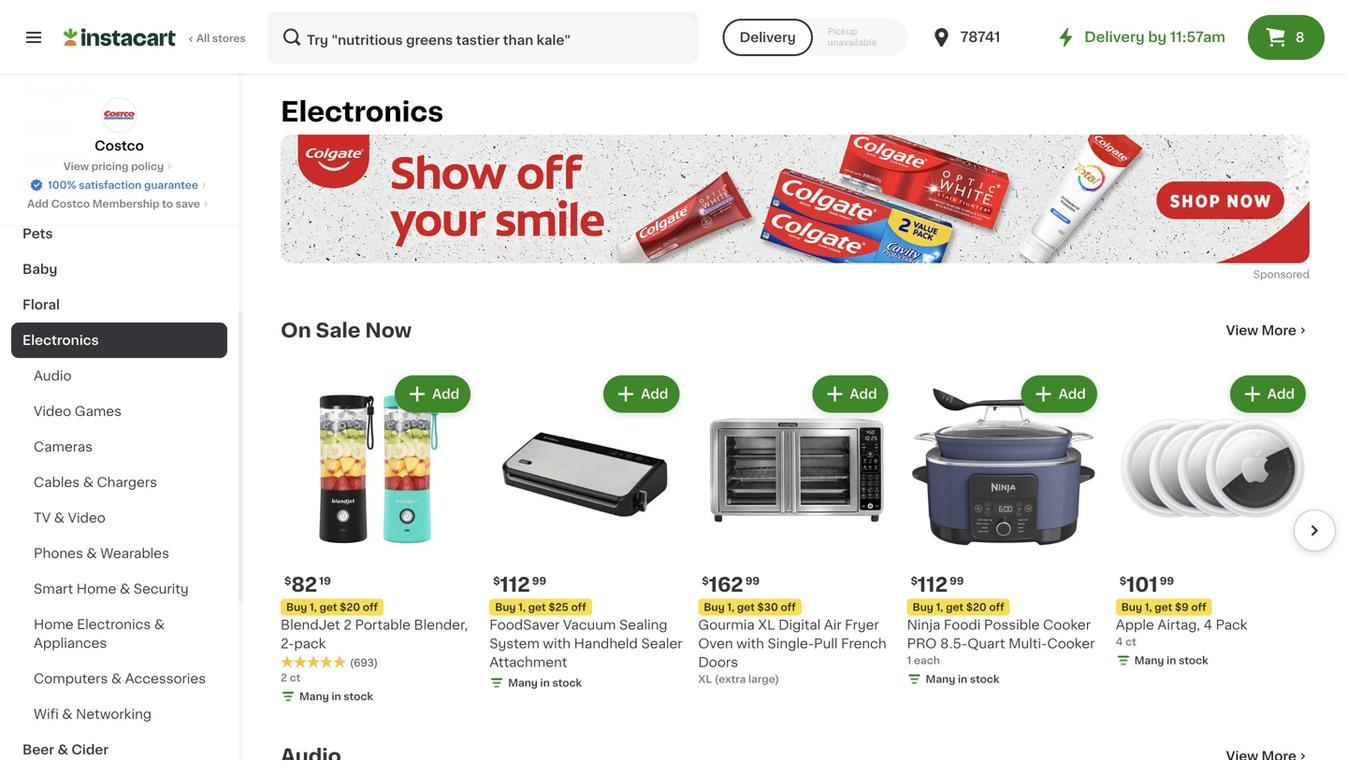 Task type: describe. For each thing, give the bounding box(es) containing it.
get for gourmia xl digital air fryer oven with single-pull french doors
[[737, 603, 755, 613]]

cameras
[[34, 441, 93, 454]]

all stores link
[[64, 11, 247, 64]]

instacart logo image
[[64, 26, 176, 49]]

video inside video games link
[[34, 405, 71, 418]]

1 vertical spatial ct
[[290, 673, 301, 684]]

delivery by 11:57am
[[1085, 30, 1226, 44]]

delivery by 11:57am link
[[1055, 26, 1226, 49]]

wifi & networking
[[34, 708, 152, 721]]

apple airtag, 4 pack 4 ct
[[1116, 619, 1248, 648]]

off for foodsaver vacuum sealing system with handheld sealer attachment
[[571, 603, 587, 613]]

meat & seafood link
[[11, 145, 227, 181]]

many in stock down "apple airtag, 4 pack 4 ct"
[[1135, 656, 1209, 666]]

attachment
[[490, 657, 567, 670]]

stock down "apple airtag, 4 pack 4 ct"
[[1179, 656, 1209, 666]]

costco link
[[95, 97, 144, 155]]

off for apple airtag, 4 pack
[[1192, 603, 1207, 613]]

get for foodsaver vacuum sealing system with handheld sealer attachment
[[528, 603, 546, 613]]

cables & chargers
[[34, 476, 157, 489]]

phones
[[34, 547, 83, 561]]

chargers
[[97, 476, 157, 489]]

& for candy
[[75, 192, 86, 205]]

off for ninja foodi possible cooker pro 8.5-quart multi-cooker
[[989, 603, 1005, 613]]

membership
[[92, 199, 160, 209]]

in down blendjet 2 portable blender, 2-pack
[[332, 692, 341, 702]]

blendjet 2 portable blender, 2-pack
[[281, 619, 468, 651]]

in down 8.5-
[[958, 675, 968, 685]]

product group containing 82
[[281, 372, 475, 709]]

$20 for 82
[[340, 603, 360, 613]]

sale
[[316, 321, 361, 341]]

smart home & security link
[[11, 572, 227, 607]]

buy for foodsaver vacuum sealing system with handheld sealer attachment
[[495, 603, 516, 613]]

vacuum
[[563, 619, 616, 632]]

electronics inside the home electronics & appliances
[[77, 619, 151, 632]]

1 vertical spatial 2
[[281, 673, 287, 684]]

security
[[134, 583, 189, 596]]

oven
[[698, 638, 733, 651]]

floral
[[22, 299, 60, 312]]

costco logo image
[[102, 97, 137, 133]]

bakery
[[22, 121, 70, 134]]

pets
[[22, 227, 53, 240]]

$9
[[1175, 603, 1189, 613]]

get for ninja foodi possible cooker pro 8.5-quart multi-cooker
[[946, 603, 964, 613]]

off for blendjet 2 portable blender, 2-pack
[[363, 603, 378, 613]]

99 for apple airtag, 4 pack
[[1160, 577, 1174, 587]]

all
[[197, 33, 210, 44]]

in down "apple airtag, 4 pack 4 ct"
[[1167, 656, 1177, 666]]

add button for blendjet 2 portable blender, 2-pack
[[397, 378, 469, 411]]

video games link
[[11, 394, 227, 430]]

add button for ninja foodi possible cooker pro 8.5-quart multi-cooker
[[1023, 378, 1096, 411]]

99 for gourmia xl digital air fryer oven with single-pull french doors
[[746, 577, 760, 587]]

& for chargers
[[83, 476, 94, 489]]

games
[[75, 405, 122, 418]]

& for cider
[[57, 744, 68, 757]]

view pricing policy link
[[64, 159, 175, 174]]

many in stock down (693)
[[299, 692, 373, 702]]

112 for ninja foodi possible cooker pro 8.5-quart multi-cooker
[[918, 576, 948, 595]]

audio link
[[11, 358, 227, 394]]

with inside foodsaver vacuum sealing system with handheld sealer attachment
[[543, 638, 571, 651]]

pricing
[[91, 161, 129, 172]]

snacks & candy link
[[11, 181, 227, 216]]

gourmia
[[698, 619, 755, 632]]

household
[[22, 85, 96, 98]]

100% satisfaction guarantee button
[[29, 174, 210, 193]]

handheld
[[574, 638, 638, 651]]

11:57am
[[1171, 30, 1226, 44]]

on
[[281, 321, 311, 341]]

buy for gourmia xl digital air fryer oven with single-pull french doors
[[704, 603, 725, 613]]

1
[[907, 656, 912, 666]]

meat
[[22, 156, 57, 169]]

smart
[[34, 583, 73, 596]]

stores
[[212, 33, 246, 44]]

each
[[914, 656, 940, 666]]

home inside the home electronics & appliances
[[34, 619, 74, 632]]

phones & wearables link
[[11, 536, 227, 572]]

foodi
[[944, 619, 981, 632]]

ninja
[[907, 619, 941, 632]]

by
[[1148, 30, 1167, 44]]

pack
[[294, 638, 326, 651]]

off for gourmia xl digital air fryer oven with single-pull french doors
[[781, 603, 796, 613]]

foodsaver
[[490, 619, 560, 632]]

wifi
[[34, 708, 59, 721]]

99 for foodsaver vacuum sealing system with handheld sealer attachment
[[532, 577, 546, 587]]

meat & seafood
[[22, 156, 131, 169]]

tv & video link
[[11, 501, 227, 536]]

add costco membership to save link
[[27, 197, 211, 211]]

100%
[[48, 180, 76, 190]]

19
[[319, 577, 331, 587]]

0 vertical spatial costco
[[95, 139, 144, 153]]

bakery link
[[11, 109, 227, 145]]

2 inside blendjet 2 portable blender, 2-pack
[[344, 619, 352, 632]]

many down the each
[[926, 675, 956, 685]]

now
[[365, 321, 412, 341]]

& for video
[[54, 512, 65, 525]]

many down attachment at the left of page
[[508, 679, 538, 689]]

pull
[[814, 638, 838, 651]]

apple
[[1116, 619, 1155, 632]]

sealer
[[641, 638, 683, 651]]

french
[[841, 638, 887, 651]]

& for wearables
[[86, 547, 97, 561]]

buy 1, get $20 off for 82
[[286, 603, 378, 613]]

82
[[291, 576, 317, 595]]

satisfaction
[[79, 180, 142, 190]]

airtag,
[[1158, 619, 1201, 632]]

sealing
[[619, 619, 668, 632]]

beer
[[22, 744, 54, 757]]

blendjet
[[281, 619, 340, 632]]

snacks
[[22, 192, 71, 205]]

candy
[[89, 192, 133, 205]]

product group containing 162
[[698, 372, 892, 688]]

home electronics & appliances link
[[11, 607, 227, 662]]

stock down quart
[[970, 675, 1000, 685]]

99 for ninja foodi possible cooker pro 8.5-quart multi-cooker
[[950, 577, 964, 587]]

delivery for delivery
[[740, 31, 796, 44]]

air
[[824, 619, 842, 632]]

1 vertical spatial 4
[[1116, 637, 1123, 648]]

buy for blendjet 2 portable blender, 2-pack
[[286, 603, 307, 613]]

8.5-
[[940, 638, 968, 651]]

spo
[[1254, 270, 1274, 280]]

baby link
[[11, 252, 227, 287]]

computers & accessories
[[34, 673, 206, 686]]

service type group
[[723, 19, 908, 56]]

0 horizontal spatial xl
[[698, 675, 712, 685]]

with inside gourmia xl digital air fryer oven with single-pull french doors xl (extra large)
[[737, 638, 764, 651]]

$ for gourmia xl digital air fryer oven with single-pull french doors
[[702, 577, 709, 587]]

audio
[[34, 370, 72, 383]]

snacks & candy
[[22, 192, 133, 205]]

$ for apple airtag, 4 pack
[[1120, 577, 1127, 587]]



Task type: vqa. For each thing, say whether or not it's contained in the screenshot.
first $ 112 99 from left
yes



Task type: locate. For each thing, give the bounding box(es) containing it.
1 horizontal spatial view
[[1226, 324, 1259, 337]]

item carousel region
[[281, 364, 1336, 716]]

get for apple airtag, 4 pack
[[1155, 603, 1173, 613]]

1 vertical spatial video
[[68, 512, 106, 525]]

1 horizontal spatial delivery
[[1085, 30, 1145, 44]]

home electronics & appliances
[[34, 619, 165, 650]]

cooker up multi-
[[1043, 619, 1091, 632]]

0 horizontal spatial 112
[[500, 576, 530, 595]]

$20 up foodi
[[966, 603, 987, 613]]

0 horizontal spatial $ 112 99
[[493, 576, 546, 595]]

1 vertical spatial costco
[[51, 199, 90, 209]]

0 vertical spatial electronics
[[281, 99, 444, 125]]

99 inside $ 101 99
[[1160, 577, 1174, 587]]

8 button
[[1248, 15, 1325, 60]]

off up possible
[[989, 603, 1005, 613]]

cooker right quart
[[1048, 638, 1095, 651]]

view more link
[[1226, 321, 1310, 340]]

(extra
[[715, 675, 746, 685]]

buy 1, get $20 off
[[286, 603, 378, 613], [913, 603, 1005, 613]]

1 $20 from the left
[[340, 603, 360, 613]]

video inside tv & video link
[[68, 512, 106, 525]]

2 buy 1, get $20 off from the left
[[913, 603, 1005, 613]]

Search field
[[270, 13, 697, 62]]

3 99 from the left
[[950, 577, 964, 587]]

1, for apple airtag, 4 pack
[[1145, 603, 1152, 613]]

& inside "link"
[[75, 192, 86, 205]]

4 buy from the left
[[913, 603, 934, 613]]

0 horizontal spatial delivery
[[740, 31, 796, 44]]

1 add button from the left
[[397, 378, 469, 411]]

$ 82 19
[[284, 576, 331, 595]]

get up foodi
[[946, 603, 964, 613]]

& down the "100%"
[[75, 192, 86, 205]]

$ 112 99 up buy 1, get $25 off
[[493, 576, 546, 595]]

$ up gourmia at bottom
[[702, 577, 709, 587]]

add button for foodsaver vacuum sealing system with handheld sealer attachment
[[606, 378, 678, 411]]

2 $ 112 99 from the left
[[911, 576, 964, 595]]

0 horizontal spatial with
[[543, 638, 571, 651]]

many in stock down attachment at the left of page
[[508, 679, 582, 689]]

1 horizontal spatial ct
[[1126, 637, 1137, 648]]

doors
[[698, 657, 738, 670]]

digital
[[779, 619, 821, 632]]

single-
[[768, 638, 814, 651]]

5 add button from the left
[[1232, 378, 1304, 411]]

many in stock down 8.5-
[[926, 675, 1000, 685]]

tv
[[34, 512, 51, 525]]

ct down 2-
[[290, 673, 301, 684]]

3 1, from the left
[[519, 603, 526, 613]]

1,
[[310, 603, 317, 613], [727, 603, 735, 613], [519, 603, 526, 613], [936, 603, 944, 613], [1145, 603, 1152, 613]]

1 buy 1, get $20 off from the left
[[286, 603, 378, 613]]

& up networking at the bottom left of page
[[111, 673, 122, 686]]

2 product group from the left
[[490, 372, 683, 695]]

possible
[[984, 619, 1040, 632]]

cider
[[72, 744, 109, 757]]

1, for gourmia xl digital air fryer oven with single-pull french doors
[[727, 603, 735, 613]]

product group containing 101
[[1116, 372, 1310, 673]]

add button for apple airtag, 4 pack
[[1232, 378, 1304, 411]]

to
[[162, 199, 173, 209]]

3 get from the left
[[528, 603, 546, 613]]

4 add button from the left
[[1023, 378, 1096, 411]]

1 buy from the left
[[286, 603, 307, 613]]

seafood
[[74, 156, 131, 169]]

add costco membership to save
[[27, 199, 200, 209]]

& for seafood
[[60, 156, 71, 169]]

on sale now link
[[281, 320, 412, 342]]

cameras link
[[11, 430, 227, 465]]

1 vertical spatial xl
[[698, 675, 712, 685]]

view up the "100%"
[[64, 161, 89, 172]]

view inside view pricing policy link
[[64, 161, 89, 172]]

8
[[1296, 31, 1305, 44]]

& for accessories
[[111, 673, 122, 686]]

$20 for 112
[[966, 603, 987, 613]]

off right $9
[[1192, 603, 1207, 613]]

add button for gourmia xl digital air fryer oven with single-pull french doors
[[814, 378, 887, 411]]

floral link
[[11, 287, 227, 323]]

electronics
[[281, 99, 444, 125], [22, 334, 99, 347], [77, 619, 151, 632]]

1 get from the left
[[320, 603, 337, 613]]

1 horizontal spatial xl
[[758, 619, 775, 632]]

buy 1, get $20 off down 19
[[286, 603, 378, 613]]

product group
[[281, 372, 475, 709], [490, 372, 683, 695], [698, 372, 892, 688], [907, 372, 1101, 691], [1116, 372, 1310, 673]]

stock down foodsaver vacuum sealing system with handheld sealer attachment
[[553, 679, 582, 689]]

& inside 'link'
[[83, 476, 94, 489]]

0 vertical spatial xl
[[758, 619, 775, 632]]

$ up apple
[[1120, 577, 1127, 587]]

1 horizontal spatial with
[[737, 638, 764, 651]]

2 off from the left
[[781, 603, 796, 613]]

delivery inside button
[[740, 31, 796, 44]]

1 horizontal spatial $20
[[966, 603, 987, 613]]

buy for apple airtag, 4 pack
[[1122, 603, 1143, 613]]

1, up blendjet
[[310, 603, 317, 613]]

$ for ninja foodi possible cooker pro 8.5-quart multi-cooker
[[911, 577, 918, 587]]

buy for ninja foodi possible cooker pro 8.5-quart multi-cooker
[[913, 603, 934, 613]]

tv & video
[[34, 512, 106, 525]]

with up attachment at the left of page
[[543, 638, 571, 651]]

0 vertical spatial 4
[[1204, 619, 1213, 632]]

2 1, from the left
[[727, 603, 735, 613]]

& inside the home electronics & appliances
[[154, 619, 165, 632]]

$ up ninja
[[911, 577, 918, 587]]

with down gourmia at bottom
[[737, 638, 764, 651]]

0 horizontal spatial home
[[34, 619, 74, 632]]

buy up gourmia at bottom
[[704, 603, 725, 613]]

1 $ 112 99 from the left
[[493, 576, 546, 595]]

xl down doors
[[698, 675, 712, 685]]

& down phones & wearables link
[[120, 583, 130, 596]]

off
[[363, 603, 378, 613], [781, 603, 796, 613], [571, 603, 587, 613], [989, 603, 1005, 613], [1192, 603, 1207, 613]]

2 get from the left
[[737, 603, 755, 613]]

& right wifi
[[62, 708, 73, 721]]

buy 1, get $20 off up foodi
[[913, 603, 1005, 613]]

5 off from the left
[[1192, 603, 1207, 613]]

& right cables
[[83, 476, 94, 489]]

5 get from the left
[[1155, 603, 1173, 613]]

1 vertical spatial home
[[34, 619, 74, 632]]

2
[[344, 619, 352, 632], [281, 673, 287, 684]]

$25
[[549, 603, 569, 613]]

$ 101 99
[[1120, 576, 1174, 595]]

1 vertical spatial electronics
[[22, 334, 99, 347]]

3 off from the left
[[571, 603, 587, 613]]

off right the $25
[[571, 603, 587, 613]]

None search field
[[268, 11, 699, 64]]

video games
[[34, 405, 122, 418]]

buy up ninja
[[913, 603, 934, 613]]

buy 1, get $20 off for 112
[[913, 603, 1005, 613]]

1, up apple
[[1145, 603, 1152, 613]]

get left $30
[[737, 603, 755, 613]]

get left $9
[[1155, 603, 1173, 613]]

foodsaver vacuum sealing system with handheld sealer attachment
[[490, 619, 683, 670]]

$ 162 99
[[702, 576, 760, 595]]

in down attachment at the left of page
[[540, 679, 550, 689]]

off right $30
[[781, 603, 796, 613]]

0 horizontal spatial $20
[[340, 603, 360, 613]]

many in stock
[[1135, 656, 1209, 666], [926, 675, 1000, 685], [508, 679, 582, 689], [299, 692, 373, 702]]

ct
[[1126, 637, 1137, 648], [290, 673, 301, 684]]

delivery
[[1085, 30, 1145, 44], [740, 31, 796, 44]]

costco down the "100%"
[[51, 199, 90, 209]]

wifi & networking link
[[11, 697, 227, 733]]

pets link
[[11, 216, 227, 252]]

1 horizontal spatial 112
[[918, 576, 948, 595]]

$ for foodsaver vacuum sealing system with handheld sealer attachment
[[493, 577, 500, 587]]

get left the $25
[[528, 603, 546, 613]]

4 down apple
[[1116, 637, 1123, 648]]

0 vertical spatial cooker
[[1043, 619, 1091, 632]]

★★★★★
[[281, 656, 346, 669], [281, 656, 346, 669]]

xl down $30
[[758, 619, 775, 632]]

& for networking
[[62, 708, 73, 721]]

2 vertical spatial electronics
[[77, 619, 151, 632]]

policy
[[131, 161, 164, 172]]

1, up ninja
[[936, 603, 944, 613]]

0 horizontal spatial 4
[[1116, 637, 1123, 648]]

112 up ninja
[[918, 576, 948, 595]]

0 horizontal spatial view
[[64, 161, 89, 172]]

0 horizontal spatial buy 1, get $20 off
[[286, 603, 378, 613]]

view for view pricing policy
[[64, 161, 89, 172]]

2 ct
[[281, 673, 301, 684]]

more
[[1262, 324, 1297, 337]]

1, for foodsaver vacuum sealing system with handheld sealer attachment
[[519, 603, 526, 613]]

beer & cider link
[[11, 733, 227, 761]]

ct down apple
[[1126, 637, 1137, 648]]

$30
[[758, 603, 778, 613]]

$ left 19
[[284, 577, 291, 587]]

many down apple
[[1135, 656, 1165, 666]]

delivery for delivery by 11:57am
[[1085, 30, 1145, 44]]

get for blendjet 2 portable blender, 2-pack
[[320, 603, 337, 613]]

4 left pack
[[1204, 619, 1213, 632]]

all stores
[[197, 33, 246, 44]]

beer & cider
[[22, 744, 109, 757]]

cables & chargers link
[[11, 465, 227, 501]]

1 horizontal spatial costco
[[95, 139, 144, 153]]

4 get from the left
[[946, 603, 964, 613]]

99 up buy 1, get $25 off
[[532, 577, 546, 587]]

2 112 from the left
[[918, 576, 948, 595]]

$ 112 99 up ninja
[[911, 576, 964, 595]]

0 vertical spatial ct
[[1126, 637, 1137, 648]]

$ 112 99 for foodsaver vacuum sealing system with handheld sealer attachment
[[493, 576, 546, 595]]

162
[[709, 576, 744, 595]]

ct inside "apple airtag, 4 pack 4 ct"
[[1126, 637, 1137, 648]]

2 with from the left
[[543, 638, 571, 651]]

computers & accessories link
[[11, 662, 227, 697]]

0 vertical spatial view
[[64, 161, 89, 172]]

$20
[[340, 603, 360, 613], [966, 603, 987, 613]]

0 horizontal spatial costco
[[51, 199, 90, 209]]

smart home & security
[[34, 583, 189, 596]]

multi-
[[1009, 638, 1048, 651]]

4 1, from the left
[[936, 603, 944, 613]]

add for apple airtag, 4 pack
[[1268, 388, 1295, 401]]

99 right 101
[[1160, 577, 1174, 587]]

buy up apple
[[1122, 603, 1143, 613]]

5 buy from the left
[[1122, 603, 1143, 613]]

cables
[[34, 476, 80, 489]]

home down the phones & wearables
[[77, 583, 116, 596]]

$ 112 99 for ninja foodi possible cooker pro 8.5-quart multi-cooker
[[911, 576, 964, 595]]

many down 2 ct on the bottom of page
[[299, 692, 329, 702]]

$20 up blendjet 2 portable blender, 2-pack
[[340, 603, 360, 613]]

$ up buy 1, get $25 off
[[493, 577, 500, 587]]

$ inside '$ 162 99'
[[702, 577, 709, 587]]

buy up blendjet
[[286, 603, 307, 613]]

household link
[[11, 74, 227, 109]]

& right beer
[[57, 744, 68, 757]]

0 vertical spatial video
[[34, 405, 71, 418]]

2 $20 from the left
[[966, 603, 987, 613]]

1 horizontal spatial $ 112 99
[[911, 576, 964, 595]]

112 up buy 1, get $25 off
[[500, 576, 530, 595]]

& down security
[[154, 619, 165, 632]]

$ inside $ 101 99
[[1120, 577, 1127, 587]]

& right tv
[[54, 512, 65, 525]]

& up the "100%"
[[60, 156, 71, 169]]

101
[[1127, 576, 1158, 595]]

1 vertical spatial view
[[1226, 324, 1259, 337]]

guarantee
[[144, 180, 198, 190]]

78741
[[961, 30, 1001, 44]]

system
[[490, 638, 540, 651]]

99 inside '$ 162 99'
[[746, 577, 760, 587]]

view for view more
[[1226, 324, 1259, 337]]

4 99 from the left
[[1160, 577, 1174, 587]]

1 horizontal spatial 2
[[344, 619, 352, 632]]

1 product group from the left
[[281, 372, 475, 709]]

5 $ from the left
[[1120, 577, 1127, 587]]

0 horizontal spatial ct
[[290, 673, 301, 684]]

1 $ from the left
[[284, 577, 291, 587]]

99 up buy 1, get $30 off
[[746, 577, 760, 587]]

costco up view pricing policy link
[[95, 139, 144, 153]]

add for ninja foodi possible cooker pro 8.5-quart multi-cooker
[[1059, 388, 1086, 401]]

99 up foodi
[[950, 577, 964, 587]]

1 off from the left
[[363, 603, 378, 613]]

view pricing policy
[[64, 161, 164, 172]]

2-
[[281, 638, 294, 651]]

view left more
[[1226, 324, 1259, 337]]

add for foodsaver vacuum sealing system with handheld sealer attachment
[[641, 388, 669, 401]]

1 with from the left
[[737, 638, 764, 651]]

2 add button from the left
[[606, 378, 678, 411]]

off up 'portable'
[[363, 603, 378, 613]]

ninja foodi possible cooker pro 8.5-quart multi-cooker 1 each
[[907, 619, 1095, 666]]

• sponsored: colgate: show off your smile. shop now. image
[[281, 135, 1310, 263]]

1 1, from the left
[[310, 603, 317, 613]]

buy up foodsaver
[[495, 603, 516, 613]]

1, up foodsaver
[[519, 603, 526, 613]]

add for blendjet 2 portable blender, 2-pack
[[432, 388, 460, 401]]

view inside view more 'link'
[[1226, 324, 1259, 337]]

1, for ninja foodi possible cooker pro 8.5-quart multi-cooker
[[936, 603, 944, 613]]

5 1, from the left
[[1145, 603, 1152, 613]]

4 product group from the left
[[907, 372, 1101, 691]]

4 $ from the left
[[911, 577, 918, 587]]

& right phones
[[86, 547, 97, 561]]

get up blendjet
[[320, 603, 337, 613]]

2 buy from the left
[[704, 603, 725, 613]]

pack
[[1216, 619, 1248, 632]]

$ inside $ 82 19
[[284, 577, 291, 587]]

add for gourmia xl digital air fryer oven with single-pull french doors
[[850, 388, 877, 401]]

0 horizontal spatial 2
[[281, 673, 287, 684]]

video
[[34, 405, 71, 418], [68, 512, 106, 525]]

3 $ from the left
[[493, 577, 500, 587]]

electronics inside electronics link
[[22, 334, 99, 347]]

2 down 2-
[[281, 673, 287, 684]]

78741 button
[[931, 11, 1043, 64]]

1 horizontal spatial 4
[[1204, 619, 1213, 632]]

2 left 'portable'
[[344, 619, 352, 632]]

1, for blendjet 2 portable blender, 2-pack
[[310, 603, 317, 613]]

0 vertical spatial 2
[[344, 619, 352, 632]]

video down audio
[[34, 405, 71, 418]]

view
[[64, 161, 89, 172], [1226, 324, 1259, 337]]

1 vertical spatial cooker
[[1048, 638, 1095, 651]]

&
[[60, 156, 71, 169], [75, 192, 86, 205], [83, 476, 94, 489], [54, 512, 65, 525], [86, 547, 97, 561], [120, 583, 130, 596], [154, 619, 165, 632], [111, 673, 122, 686], [62, 708, 73, 721], [57, 744, 68, 757]]

2 99 from the left
[[532, 577, 546, 587]]

large)
[[749, 675, 779, 685]]

1 112 from the left
[[500, 576, 530, 595]]

stock down (693)
[[344, 692, 373, 702]]

1 99 from the left
[[746, 577, 760, 587]]

3 add button from the left
[[814, 378, 887, 411]]

3 product group from the left
[[698, 372, 892, 688]]

1, up gourmia at bottom
[[727, 603, 735, 613]]

fryer
[[845, 619, 879, 632]]

home up appliances
[[34, 619, 74, 632]]

1 horizontal spatial home
[[77, 583, 116, 596]]

video down cables & chargers on the left of the page
[[68, 512, 106, 525]]

100% satisfaction guarantee
[[48, 180, 198, 190]]

pro
[[907, 638, 937, 651]]

112 for foodsaver vacuum sealing system with handheld sealer attachment
[[500, 576, 530, 595]]

0 vertical spatial home
[[77, 583, 116, 596]]

4 off from the left
[[989, 603, 1005, 613]]

5 product group from the left
[[1116, 372, 1310, 673]]

on sale now
[[281, 321, 412, 341]]

1 horizontal spatial buy 1, get $20 off
[[913, 603, 1005, 613]]

delivery inside delivery by 11:57am link
[[1085, 30, 1145, 44]]

3 buy from the left
[[495, 603, 516, 613]]

$ for blendjet 2 portable blender, 2-pack
[[284, 577, 291, 587]]

2 $ from the left
[[702, 577, 709, 587]]



